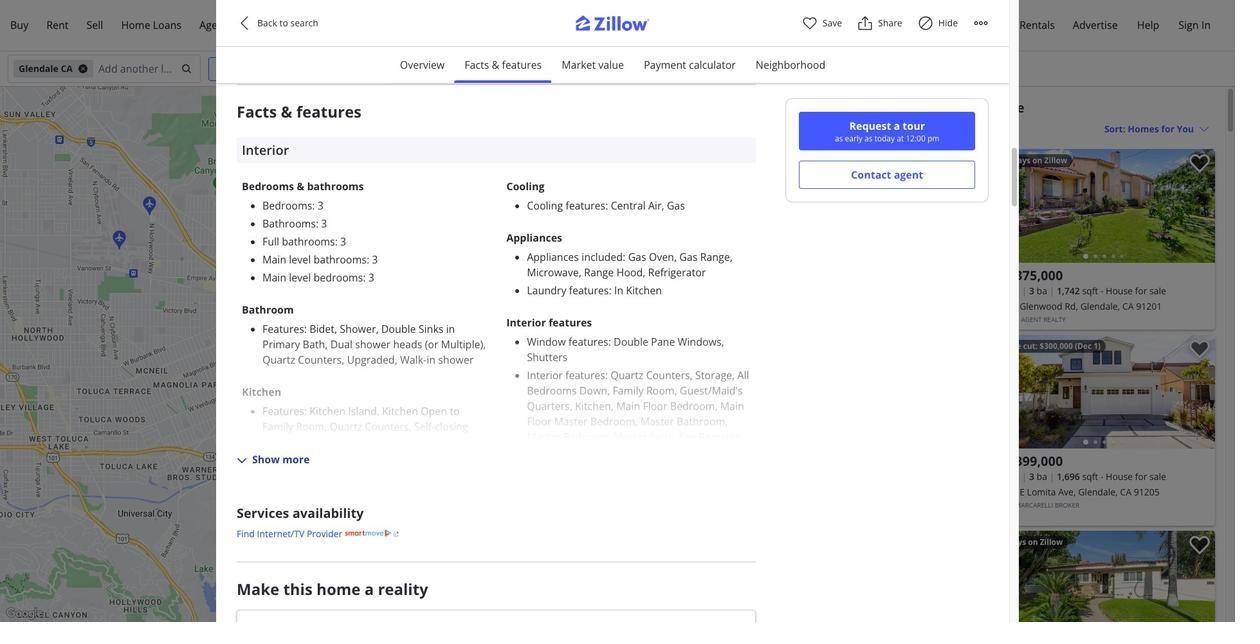 Task type: vqa. For each thing, say whether or not it's contained in the screenshot.
the for related to $450,000
no



Task type: locate. For each thing, give the bounding box(es) containing it.
1 horizontal spatial walk-
[[527, 446, 554, 460]]

sqft up 1755 glenwood rd, glendale, ca 91201 link
[[1082, 285, 1098, 297]]

sale up the 91201 at the right of page
[[1150, 285, 1166, 297]]

900k link
[[507, 408, 532, 420]]

sinks
[[419, 322, 444, 336]]

2.30m link up 3d tour link
[[471, 362, 500, 374]]

1520 e harvard st, glendale, ca 91205 image
[[763, 149, 987, 263]]

double left pane
[[614, 335, 648, 349]]

0 vertical spatial in
[[1202, 18, 1211, 32]]

doors,
[[300, 435, 331, 450]]

0 vertical spatial 1.50m
[[606, 329, 626, 338]]

1 vertical spatial a
[[365, 579, 374, 600]]

walk- down 1.90m 1.50m
[[527, 446, 554, 460]]

request a tour as early as today at 12:00 pm
[[835, 119, 939, 144]]

3d inside 3d tour 1.15m
[[640, 377, 645, 383]]

2 left the 605k
[[504, 430, 508, 440]]

rd,
[[1065, 300, 1078, 313]]

filters element
[[0, 51, 1235, 87]]

features for bathroom
[[262, 322, 304, 336]]

request inside 'request a tour as early as today at 12:00 pm'
[[849, 119, 891, 133]]

0 vertical spatial 3.50m link
[[537, 247, 566, 258]]

chevron left image
[[237, 15, 252, 31], [998, 198, 1014, 214], [998, 581, 1014, 596]]

zillow logo image
[[566, 15, 669, 38]]

as right early
[[865, 133, 873, 144]]

0 vertical spatial 2
[[685, 385, 689, 394]]

1 vertical spatial counters,
[[646, 369, 693, 383]]

share
[[878, 17, 902, 29]]

1 vertical spatial room,
[[296, 420, 327, 434]]

0 vertical spatial 2.30m link
[[471, 362, 500, 374]]

0 vertical spatial bds
[[1004, 285, 1020, 297]]

2 units down 2.37m
[[685, 385, 707, 394]]

1.50m down quarters,
[[545, 414, 565, 424]]

475k link
[[463, 427, 488, 438]]

3d inside '3d tour 1.46m'
[[691, 374, 697, 380]]

1 vertical spatial this
[[283, 579, 313, 600]]

master up breakfast
[[613, 430, 647, 444]]

chevron left image down 3 days on zillow
[[998, 581, 1014, 596]]

699k link
[[439, 400, 464, 412]]

family inside kitchen island, kitchen open to family room, quartz counters, self-closing cabinet doors, self-closing drawers
[[262, 420, 293, 434]]

0 vertical spatial features
[[262, 322, 304, 336]]

to
[[280, 17, 288, 29], [450, 405, 460, 419]]

tour for 1.46m
[[698, 374, 711, 380]]

1.38m link
[[361, 349, 391, 361]]

2 sqft from the top
[[1082, 471, 1098, 483]]

house up 1006 e lomita ave, glendale, ca 91205 link at the bottom
[[1106, 471, 1133, 483]]

home
[[317, 579, 361, 600]]

1 horizontal spatial chevron left image
[[998, 384, 1014, 400]]

0 vertical spatial chevron left image
[[769, 198, 785, 214]]

on right the 22
[[1033, 155, 1042, 166]]

1006 e lomita ave, glendale, ca 91205 link
[[997, 485, 1210, 501]]

0 vertical spatial quartz
[[262, 353, 295, 367]]

tour inside the 3d tour 1.98m
[[394, 363, 407, 369]]

2 vertical spatial family
[[527, 461, 558, 475]]

this for time
[[496, 42, 515, 57]]

0 horizontal spatial 2 units link
[[489, 429, 531, 441]]

1 vertical spatial level
[[289, 271, 311, 285]]

chevron left image for showcase
[[769, 198, 785, 214]]

zillow down broker
[[1040, 537, 1063, 548]]

2 3 ba from the top
[[1029, 471, 1047, 483]]

quartz inside quartz counters, storage, all bedrooms down, family room, guest/maid's quarters, kitchen, main floor bedroom, main floor master bedroom, master bathroom, master bedroom, master suite, see remarks, walk-in closet(s), breakfast counter / bar, family kitchen
[[611, 369, 643, 383]]

search image
[[181, 64, 192, 74]]

0 horizontal spatial counters,
[[298, 353, 344, 367]]

glendale up 111 results
[[766, 99, 821, 116]]

2 house from the top
[[1106, 471, 1133, 483]]

- house for sale up the 91201 at the right of page
[[1101, 285, 1166, 297]]

main down full
[[262, 253, 286, 267]]

2 horizontal spatial in
[[1202, 18, 1211, 32]]

0 vertical spatial shower
[[355, 338, 391, 352]]

a
[[894, 119, 900, 133], [365, 579, 374, 600]]

1 vertical spatial quartz
[[611, 369, 643, 383]]

kitchen island, kitchen open to family room, quartz counters, self-closing cabinet doors, self-closing drawers
[[262, 405, 468, 450]]

1.60m for middle 1.60m link
[[656, 365, 676, 375]]

share image
[[858, 15, 873, 31]]

2 features : from the top
[[262, 405, 310, 419]]

zillow for 22 days on zillow
[[1044, 155, 1067, 166]]

0 horizontal spatial quartz
[[262, 353, 295, 367]]

2 - from the top
[[1101, 471, 1104, 483]]

lomita
[[1027, 486, 1056, 499]]

1 horizontal spatial 2.30m link
[[559, 415, 588, 427]]

: inside cooling cooling features : central air, gas
[[605, 199, 608, 213]]

agent
[[894, 168, 923, 182]]

contact agent button
[[799, 161, 975, 189]]

room, up 2.15m
[[646, 384, 677, 398]]

realty
[[1044, 315, 1066, 324]]

1.60m up suite,
[[647, 416, 667, 426]]

features
[[502, 58, 542, 72], [296, 101, 362, 122], [566, 199, 605, 213], [569, 284, 609, 298], [549, 316, 592, 330], [569, 335, 608, 349], [566, 369, 605, 383]]

this left time
[[496, 42, 515, 57]]

tour up 2.15m link
[[647, 377, 659, 383]]

1 vertical spatial family
[[262, 420, 293, 434]]

589k
[[511, 404, 527, 413]]

1.01m link
[[511, 126, 540, 137]]

clear field image
[[179, 64, 190, 74]]

sign in
[[1179, 18, 1211, 32]]

this inside button
[[496, 42, 515, 57]]

bds up 1755 at the right of page
[[1004, 285, 1020, 297]]

91205
[[1134, 486, 1160, 499]]

down,
[[579, 384, 610, 398]]

3 save this home image from the top
[[1190, 537, 1210, 555]]

chevron right image inside property images, use arrow keys to navigate, image 1 of 15 'group'
[[1193, 581, 1209, 596]]

in down (or
[[427, 353, 436, 367]]

included
[[582, 250, 623, 264]]

0 vertical spatial for
[[1135, 285, 1147, 297]]

main down 289k link
[[720, 399, 744, 414]]

0 vertical spatial facts & features
[[465, 58, 542, 72]]

features : for bathroom
[[262, 322, 310, 336]]

home loans link
[[112, 10, 190, 41]]

chevron right image inside the property images, use arrow keys to navigate, image 1 of 62 'group'
[[1193, 384, 1209, 400]]

for up 91205
[[1135, 471, 1147, 483]]

master up suite,
[[641, 415, 674, 429]]

this right make in the bottom of the page
[[283, 579, 313, 600]]

1.50m link down the 35k
[[601, 328, 631, 339]]

0 vertical spatial - house for sale
[[1101, 285, 1166, 297]]

1 horizontal spatial family
[[527, 461, 558, 475]]

0 vertical spatial floor
[[643, 399, 667, 414]]

loans
[[153, 18, 181, 32]]

counters,
[[298, 353, 344, 367], [646, 369, 693, 383], [365, 420, 412, 434]]

1 vertical spatial chevron down image
[[237, 456, 247, 467]]

family up cabinet
[[262, 420, 293, 434]]

2 bds from the top
[[1004, 471, 1020, 483]]

in
[[446, 322, 455, 336], [427, 353, 436, 367]]

1,696
[[1057, 471, 1080, 483]]

pane
[[651, 335, 675, 349]]

& inside button
[[492, 58, 499, 72]]

zillow for 3 days on zillow
[[1040, 537, 1063, 548]]

chevron down image
[[638, 64, 649, 74], [237, 456, 247, 467]]

0 horizontal spatial glendale
[[19, 62, 58, 75]]

0 horizontal spatial 1.90m
[[405, 406, 425, 416]]

kitchen up drawers
[[382, 405, 418, 419]]

shutters
[[527, 350, 568, 365]]

1 horizontal spatial as
[[865, 133, 873, 144]]

0 vertical spatial to
[[280, 17, 288, 29]]

house up 1755 glenwood rd, glendale, ca 91201 link
[[1106, 285, 1133, 297]]

0 horizontal spatial 1.80m link
[[501, 423, 530, 435]]

0 vertical spatial 3 units link
[[554, 197, 596, 208]]

on down marcarelli
[[1028, 537, 1038, 548]]

as left early
[[835, 133, 843, 144]]

appliances
[[506, 231, 562, 245], [527, 250, 579, 264]]

2 units down 900k link
[[504, 430, 526, 440]]

house for $1,399,000
[[1106, 471, 1133, 483]]

1 vertical spatial house
[[1106, 471, 1133, 483]]

double pane windows, shutters
[[527, 335, 724, 365]]

quartz counters, storage, all bedrooms down, family room, guest/maid's quarters, kitchen, main floor bedroom, main floor master bedroom, master bathroom, master bedroom, master suite, see remarks, walk-in closet(s), breakfast counter / bar, family kitchen
[[527, 369, 749, 475]]

0 horizontal spatial shower
[[355, 338, 391, 352]]

0 vertical spatial ba
[[1037, 285, 1047, 297]]

link down suite,
[[647, 448, 682, 466]]

1755 glenwood rd, glendale, ca 91201 link
[[997, 299, 1210, 315]]

advertise link
[[1064, 10, 1127, 41]]

1 save this home image from the top
[[1190, 154, 1210, 173]]

in inside quartz counters, storage, all bedrooms down, family room, guest/maid's quarters, kitchen, main floor bedroom, main floor master bedroom, master bathroom, master bedroom, master suite, see remarks, walk-in closet(s), breakfast counter / bar, family kitchen
[[554, 446, 563, 460]]

699k
[[443, 401, 460, 411]]

back to search link
[[237, 15, 333, 31]]

2 horizontal spatial counters,
[[646, 369, 693, 383]]

time
[[518, 42, 542, 57]]

chevron left image for 3
[[998, 581, 1014, 596]]

- house for sale up 91205
[[1101, 471, 1166, 483]]

chevron right image for 3 days on zillow
[[1193, 581, 1209, 596]]

features for kitchen
[[262, 405, 304, 419]]

2 features from the top
[[262, 405, 304, 419]]

family down the 605k
[[527, 461, 558, 475]]

1 as from the left
[[835, 133, 843, 144]]

features : up the primary
[[262, 322, 310, 336]]

1006 e lomita ave, glendale, ca 91205 image
[[992, 335, 1215, 449]]

0 horizontal spatial facts & features
[[237, 101, 362, 122]]

1 for from the top
[[1135, 285, 1147, 297]]

1 vertical spatial facts & features
[[237, 101, 362, 122]]

2 chevron right image from the top
[[1193, 581, 1209, 596]]

1.90m inside 1.90m 1.50m
[[529, 409, 550, 419]]

3 units down hood,
[[626, 297, 648, 307]]

heart image
[[802, 15, 818, 31]]

1.60m link up appliances included :
[[569, 209, 598, 220]]

1.50m
[[606, 329, 626, 338], [545, 414, 565, 424], [517, 555, 537, 565]]

this
[[496, 42, 515, 57], [283, 579, 313, 600]]

all
[[737, 369, 749, 383]]

1.50m inside 1.90m 1.50m
[[545, 414, 565, 424]]

1 house from the top
[[1106, 285, 1133, 297]]

days down the "alisa"
[[1008, 537, 1026, 548]]

1 vertical spatial chevron left image
[[998, 198, 1014, 214]]

1 vertical spatial 3 units
[[626, 297, 648, 307]]

link
[[514, 138, 549, 156], [560, 174, 594, 191], [647, 448, 682, 466], [579, 482, 619, 500], [543, 536, 573, 554]]

1 vertical spatial 2.30m
[[563, 416, 584, 426]]

& inside bedrooms & bathrooms bedrooms : 3 bathrooms : 3 full bathrooms : 3 main level bathrooms : 3 main level bedrooms : 3
[[297, 179, 304, 194]]

bds up 1006
[[1004, 471, 1020, 483]]

0 vertical spatial -
[[1101, 285, 1104, 297]]

2 ba from the top
[[1037, 471, 1047, 483]]

ba for $1,375,000
[[1037, 285, 1047, 297]]

2 vertical spatial in
[[554, 446, 563, 460]]

master
[[554, 415, 588, 429], [641, 415, 674, 429], [527, 430, 561, 444], [613, 430, 647, 444]]

in left the 35k
[[614, 284, 623, 298]]

remove tag image
[[78, 64, 88, 74]]

3 ba up glenwood
[[1029, 285, 1047, 297]]

bathrooms
[[262, 217, 316, 231]]

today
[[875, 133, 895, 144]]

cut:
[[1023, 341, 1038, 352]]

bds for $1,375,000
[[1004, 285, 1020, 297]]

3d inside the 3d tour 1.98m
[[387, 363, 393, 369]]

1 vertical spatial for
[[1135, 471, 1147, 483]]

3d tour link
[[483, 376, 517, 394]]

sqft for $1,375,000
[[1082, 285, 1098, 297]]

1 bds from the top
[[1004, 285, 1020, 297]]

chevron right image inside the property images, use arrow keys to navigate, image 1 of 47 group
[[1193, 198, 1209, 214]]

1.80m link up the 605k
[[501, 423, 530, 435]]

1 chevron right image from the left
[[965, 198, 980, 214]]

sqft
[[1082, 285, 1098, 297], [1082, 471, 1098, 483]]

save this home image for $1,375,000
[[1190, 154, 1210, 173]]

chevron left image down price
[[998, 384, 1014, 400]]

150k link
[[674, 397, 700, 409]]

2 vertical spatial interior
[[527, 369, 563, 383]]

bathrooms down bathrooms
[[282, 235, 335, 249]]

main navigation
[[0, 0, 1235, 51]]

1 horizontal spatial to
[[450, 405, 460, 419]]

0 vertical spatial 1.80m link
[[663, 366, 693, 377]]

0 vertical spatial bathrooms
[[307, 179, 364, 194]]

glendale, inside 1755 glenwood rd, glendale, ca 91201 radius agent realty
[[1081, 300, 1120, 313]]

in inside navigation
[[1202, 18, 1211, 32]]

- for $1,399,000
[[1101, 471, 1104, 483]]

bathrooms up bathrooms
[[307, 179, 364, 194]]

2 as from the left
[[865, 133, 873, 144]]

finder
[[230, 18, 259, 32]]

chevron left image for price cut:
[[998, 384, 1014, 400]]

1 horizontal spatial chevron down image
[[560, 64, 571, 74]]

1 features from the top
[[262, 322, 304, 336]]

1 ba from the top
[[1037, 285, 1047, 297]]

1.10m
[[345, 415, 365, 425]]

1 vertical spatial features :
[[262, 405, 310, 419]]

zillow
[[1044, 155, 1067, 166], [1040, 537, 1063, 548]]

in left closet(s),
[[554, 446, 563, 460]]

ba up the 'lomita'
[[1037, 471, 1047, 483]]

range
[[584, 266, 614, 280]]

96k link
[[390, 319, 412, 331]]

sale up 91205
[[1150, 471, 1166, 483]]

1 vertical spatial features
[[262, 405, 304, 419]]

3d tour
[[495, 378, 515, 383]]

1.90m up drawers
[[405, 406, 425, 416]]

0 vertical spatial 3 ba
[[1029, 285, 1047, 297]]

1 horizontal spatial chevron right image
[[1193, 198, 1209, 214]]

walk- down heads
[[400, 353, 427, 367]]

to inside kitchen island, kitchen open to family room, quartz counters, self-closing cabinet doors, self-closing drawers
[[450, 405, 460, 419]]

features inside button
[[502, 58, 542, 72]]

1 sqft from the top
[[1082, 285, 1098, 297]]

main content
[[753, 87, 1226, 623]]

bedroom, up bathroom,
[[670, 399, 718, 414]]

2 chevron right image from the left
[[1193, 198, 1209, 214]]

0 vertical spatial 1.60m link
[[569, 209, 598, 220]]

2 vertical spatial bedrooms
[[527, 384, 577, 398]]

rent
[[46, 18, 69, 32]]

2 vertical spatial save this home image
[[1190, 537, 1210, 555]]

quartz down 'double pane windows, shutters'
[[611, 369, 643, 383]]

chevron left image inside the property images, use arrow keys to navigate, image 1 of 62 'group'
[[998, 384, 1014, 400]]

1 horizontal spatial double
[[614, 335, 648, 349]]

counters, inside quartz counters, storage, all bedrooms down, family room, guest/maid's quarters, kitchen, main floor bedroom, main floor master bedroom, master bathroom, master bedroom, master suite, see remarks, walk-in closet(s), breakfast counter / bar, family kitchen
[[646, 369, 693, 383]]

glendale, down 1,696 sqft
[[1078, 486, 1118, 499]]

glendale ca
[[19, 62, 73, 75]]

1 horizontal spatial in
[[614, 284, 623, 298]]

features up the primary
[[262, 322, 304, 336]]

family up 1.29m
[[613, 384, 644, 398]]

interior for interior features
[[506, 316, 546, 330]]

0 vertical spatial glendale
[[19, 62, 58, 75]]

save this home image for $1,399,000
[[1190, 340, 1210, 359]]

:
[[312, 199, 315, 213], [605, 199, 608, 213], [316, 217, 319, 231], [335, 235, 338, 249], [623, 250, 625, 264], [367, 253, 369, 267], [363, 271, 366, 285], [609, 284, 612, 298], [304, 322, 307, 336], [608, 335, 611, 349], [605, 369, 608, 383], [304, 405, 307, 419]]

0 horizontal spatial 1.90m link
[[401, 405, 430, 417]]

ca left the 91201 at the right of page
[[1122, 300, 1134, 313]]

master down quarters,
[[554, 415, 588, 429]]

chevron right image
[[1193, 384, 1209, 400], [1193, 581, 1209, 596]]

2 sale from the top
[[1150, 471, 1166, 483]]

1,696 sqft
[[1057, 471, 1098, 483]]

bidet, shower, double sinks in primary bath, dual shower heads (or multiple), quartz counters, upgraded, walk-in shower
[[262, 322, 486, 367]]

kitchen down closet(s),
[[561, 461, 597, 475]]

chevron left image inside the property images, use arrow keys to navigate, image 1 of 47 group
[[998, 198, 1014, 214]]

2.30m
[[476, 363, 496, 373], [563, 416, 584, 426]]

features up cabinet
[[262, 405, 304, 419]]

features inside cooling cooling features : central air, gas
[[566, 199, 605, 213]]

save this home button
[[951, 149, 987, 185], [1179, 149, 1215, 185], [1179, 335, 1215, 371], [1179, 531, 1215, 567]]

request inside button
[[451, 42, 493, 57]]

0 horizontal spatial 3.50m
[[318, 401, 339, 411]]

1 vertical spatial ba
[[1037, 471, 1047, 483]]

dual
[[330, 338, 353, 352]]

tour inside '3d tour 1.46m'
[[698, 374, 711, 380]]

interior for interior features :
[[527, 369, 563, 383]]

cooling
[[506, 179, 545, 194], [527, 199, 563, 213]]

tour
[[903, 119, 925, 133]]

walk- inside bidet, shower, double sinks in primary bath, dual shower heads (or multiple), quartz counters, upgraded, walk-in shower
[[400, 353, 427, 367]]

1 vertical spatial floor
[[527, 415, 552, 429]]

for for $1,375,000
[[1135, 285, 1147, 297]]

3.50m link up 1.10m link
[[314, 400, 343, 412]]

rentals
[[1020, 18, 1055, 32]]

1 vertical spatial walk-
[[527, 446, 554, 460]]

sale for $1,375,000
[[1150, 285, 1166, 297]]

pm
[[928, 133, 939, 144]]

facts & features inside button
[[465, 58, 542, 72]]

1 vertical spatial 2 units
[[504, 430, 526, 440]]

2 - house for sale from the top
[[1101, 471, 1166, 483]]

level
[[289, 253, 311, 267], [289, 271, 311, 285]]

1 - house for sale from the top
[[1101, 285, 1166, 297]]

0 vertical spatial on
[[1033, 155, 1042, 166]]

glendale, down '1,742 sqft'
[[1081, 300, 1120, 313]]

0 vertical spatial save this home image
[[1190, 154, 1210, 173]]

0 horizontal spatial chevron left image
[[769, 198, 785, 214]]

glendale inside filters element
[[19, 62, 58, 75]]

0 horizontal spatial in
[[554, 446, 563, 460]]

ca inside '1006 e lomita ave, glendale, ca 91205 alisa marcarelli broker'
[[1120, 486, 1132, 499]]

windows,
[[678, 335, 724, 349]]

1 horizontal spatial in
[[446, 322, 455, 336]]

2 save this home image from the top
[[1190, 340, 1210, 359]]

save this home image
[[1190, 154, 1210, 173], [1190, 340, 1210, 359], [1190, 537, 1210, 555]]

room, inside kitchen island, kitchen open to family room, quartz counters, self-closing cabinet doors, self-closing drawers
[[296, 420, 327, 434]]

2 level from the top
[[289, 271, 311, 285]]

1.50m link left 1.70m
[[513, 555, 542, 566]]

interior for interior
[[242, 141, 289, 159]]

1 horizontal spatial request
[[849, 119, 891, 133]]

1 3 ba from the top
[[1029, 285, 1047, 297]]

1.29m link
[[637, 408, 666, 420]]

0 vertical spatial closing
[[435, 420, 468, 434]]

chevron left image for 22
[[998, 198, 1014, 214]]

room, up 'doors,'
[[296, 420, 327, 434]]

bds
[[1004, 285, 1020, 297], [1004, 471, 1020, 483]]

1 features : from the top
[[262, 322, 310, 336]]

chevron down image inside show more button
[[237, 456, 247, 467]]

level down bathrooms
[[289, 253, 311, 267]]

0 vertical spatial sale
[[1150, 285, 1166, 297]]

chevron left image
[[769, 198, 785, 214], [998, 384, 1014, 400]]

chevron left image down the 22
[[998, 198, 1014, 214]]

a right home
[[365, 579, 374, 600]]

1.80m up the 605k
[[505, 424, 525, 434]]

tour down 2.90m link
[[502, 378, 515, 383]]

chevron left image inside property images, use arrow keys to navigate, image 1 of 71 group
[[769, 198, 785, 214]]

2 units link down 900k link
[[489, 429, 531, 441]]

1.80m up 1.46m
[[668, 367, 688, 376]]

sign in link
[[1170, 10, 1220, 41]]

tour for 1.15m
[[647, 377, 659, 383]]

double inside bidet, shower, double sinks in primary bath, dual shower heads (or multiple), quartz counters, upgraded, walk-in shower
[[381, 322, 416, 336]]

chevron left image down showcase
[[769, 198, 785, 214]]

1.60m for the bottom 1.60m link
[[647, 416, 667, 426]]

sqft up 1006 e lomita ave, glendale, ca 91205 link at the bottom
[[1082, 471, 1098, 483]]

quartz down the primary
[[262, 353, 295, 367]]

save
[[823, 17, 842, 29]]

0 horizontal spatial in
[[427, 353, 436, 367]]

1 vertical spatial 2
[[504, 430, 508, 440]]

reality
[[378, 579, 428, 600]]

cooling down 537k link
[[506, 179, 545, 194]]

ba for $1,399,000
[[1037, 471, 1047, 483]]

services
[[237, 505, 289, 522]]

zillow right the 22
[[1044, 155, 1067, 166]]

1 horizontal spatial quartz
[[330, 420, 362, 434]]

1.38m
[[366, 350, 386, 360]]

2 for from the top
[[1135, 471, 1147, 483]]

0 horizontal spatial request
[[451, 42, 493, 57]]

1 vertical spatial interior
[[506, 316, 546, 330]]

see
[[679, 430, 696, 444]]

2 down '2.37m' link
[[685, 385, 689, 394]]

oven,
[[649, 250, 677, 264]]

3.50m up microwave,
[[541, 248, 561, 257]]

chevron down image
[[460, 64, 471, 74], [560, 64, 571, 74], [1199, 124, 1209, 134]]

1 chevron right image from the top
[[1193, 384, 1209, 400]]

0 vertical spatial request
[[451, 42, 493, 57]]

1 - from the top
[[1101, 285, 1104, 297]]

a inside 'request a tour as early as today at 12:00 pm'
[[894, 119, 900, 133]]

on
[[1033, 155, 1042, 166], [1028, 537, 1038, 548]]

gas oven, gas range, microwave, range hood, refrigerator
[[527, 250, 733, 280]]

ca left remove tag icon
[[61, 62, 73, 75]]

1 sale from the top
[[1150, 285, 1166, 297]]

window features :
[[527, 335, 614, 349]]

chevron right image
[[965, 198, 980, 214], [1193, 198, 1209, 214]]

0 vertical spatial chevron right image
[[1193, 384, 1209, 400]]

1 horizontal spatial room,
[[646, 384, 677, 398]]

1.50m down the 35k
[[606, 329, 626, 338]]

double up heads
[[381, 322, 416, 336]]

0 horizontal spatial chevron down image
[[237, 456, 247, 467]]

tour
[[394, 363, 407, 369], [698, 374, 711, 380], [647, 377, 659, 383], [502, 378, 515, 383]]

sale for $1,399,000
[[1150, 471, 1166, 483]]

tour inside 3d tour 1.15m
[[647, 377, 659, 383]]

glendale left remove tag icon
[[19, 62, 58, 75]]

as
[[835, 133, 843, 144], [865, 133, 873, 144]]

for up the 91201 at the right of page
[[1135, 285, 1147, 297]]

3 units link up 1.20m 'link' at the top of page
[[554, 197, 596, 208]]

120k
[[645, 411, 662, 421]]

1.60m link up 3d tour 1.15m
[[652, 364, 681, 376]]

0 vertical spatial bedroom,
[[670, 399, 718, 414]]

1755 glenwood rd, glendale, ca 91201 image
[[992, 149, 1215, 263]]

cooling left 1.20m
[[527, 199, 563, 213]]

property images, use arrow keys to navigate, image 1 of 47 group
[[992, 149, 1215, 266]]

1 vertical spatial glendale
[[766, 99, 821, 116]]



Task type: describe. For each thing, give the bounding box(es) containing it.
1.48m
[[519, 384, 540, 394]]

2.30m for the bottom 2.30m link
[[563, 416, 584, 426]]

glendale for glendale ca
[[19, 62, 58, 75]]

make
[[237, 579, 279, 600]]

main down 1.15m
[[616, 399, 640, 414]]

3d for 1.98m
[[387, 363, 393, 369]]

price cut: $300,000 (dec 1)
[[1002, 341, 1101, 352]]

- house for sale for $1,399,000
[[1101, 471, 1166, 483]]

1.99m link
[[551, 360, 580, 372]]

map region
[[0, 85, 825, 623]]

units down 900k link
[[510, 430, 526, 440]]

0 horizontal spatial 1.80m
[[505, 424, 525, 434]]

2 vertical spatial bedroom,
[[563, 430, 611, 444]]

3 days on zillow
[[1002, 537, 1063, 548]]

show more button
[[237, 452, 310, 468]]

605k
[[515, 437, 531, 447]]

range,
[[700, 250, 733, 264]]

quartz inside bidet, shower, double sinks in primary bath, dual shower heads (or multiple), quartz counters, upgraded, walk-in shower
[[262, 353, 295, 367]]

1 vertical spatial 2 units link
[[489, 429, 531, 441]]

kitchen down the primary
[[242, 385, 281, 399]]

show
[[252, 453, 280, 467]]

2 vertical spatial 1.50m
[[517, 555, 537, 565]]

walk- inside quartz counters, storage, all bedrooms down, family room, guest/maid's quarters, kitchen, main floor bedroom, main floor master bedroom, master bathroom, master bedroom, master suite, see remarks, walk-in closet(s), breakfast counter / bar, family kitchen
[[527, 446, 554, 460]]

this for home
[[283, 579, 313, 600]]

1 vertical spatial bedroom,
[[590, 415, 638, 429]]

2 vertical spatial bathrooms
[[314, 253, 367, 267]]

2.20m
[[424, 334, 445, 344]]

payment calculator
[[644, 58, 736, 72]]

1006 rossmoyne ave, glendale, ca 91207 image
[[992, 531, 1215, 623]]

sqft for $1,399,000
[[1082, 471, 1098, 483]]

plus image
[[721, 558, 735, 572]]

2.15m link
[[658, 401, 687, 413]]

1 vertical spatial 2.30m link
[[559, 415, 588, 427]]

0 vertical spatial chevron down image
[[638, 64, 649, 74]]

chevron right image for showcase
[[965, 198, 980, 214]]

0 horizontal spatial to
[[280, 17, 288, 29]]

neighborhood button
[[746, 47, 836, 83]]

request for a
[[849, 119, 891, 133]]

1,742 sqft
[[1057, 285, 1098, 297]]

2.15m
[[662, 402, 683, 412]]

more image
[[973, 15, 989, 31]]

1 vertical spatial closing
[[354, 435, 388, 450]]

kitchen down hood,
[[626, 284, 662, 298]]

bedrooms inside quartz counters, storage, all bedrooms down, family room, guest/maid's quarters, kitchen, main floor bedroom, main floor master bedroom, master bathroom, master bedroom, master suite, see remarks, walk-in closet(s), breakfast counter / bar, family kitchen
[[527, 384, 577, 398]]

home loans
[[121, 18, 181, 32]]

skip link list tab list
[[390, 47, 836, 84]]

microwave,
[[527, 266, 581, 280]]

broker
[[1055, 501, 1080, 510]]

1 horizontal spatial 2
[[685, 385, 689, 394]]

heads
[[393, 338, 422, 352]]

0 horizontal spatial chevron down image
[[460, 64, 471, 74]]

double inside 'double pane windows, shutters'
[[614, 335, 648, 349]]

698k
[[429, 329, 446, 339]]

breakfast
[[611, 446, 657, 460]]

days for 22
[[1013, 155, 1031, 166]]

2.30m for leftmost 2.30m link
[[476, 363, 496, 373]]

link down closet(s),
[[579, 482, 619, 500]]

sale
[[999, 99, 1025, 116]]

0 horizontal spatial a
[[365, 579, 374, 600]]

1 horizontal spatial floor
[[643, 399, 667, 414]]

main up bathroom
[[262, 271, 286, 285]]

1 horizontal spatial closing
[[435, 420, 468, 434]]

agent finder link
[[190, 10, 268, 41]]

agent
[[199, 18, 227, 32]]

house for $1,375,000
[[1106, 285, 1133, 297]]

payment
[[644, 58, 686, 72]]

cabinet
[[262, 435, 298, 450]]

0 horizontal spatial 3 units link
[[554, 197, 596, 208]]

1.90m for 1.90m 1.50m
[[529, 409, 550, 419]]

0 vertical spatial 3.50m
[[541, 248, 561, 257]]

0 vertical spatial 2 units
[[685, 385, 707, 394]]

availability
[[292, 505, 364, 522]]

45k down hood,
[[622, 294, 635, 304]]

2.80m link
[[444, 404, 473, 415]]

2 vertical spatial 1.60m link
[[642, 415, 672, 427]]

1.30m link
[[462, 413, 491, 424]]

3 ba for $1,375,000
[[1029, 285, 1047, 297]]

$300,000
[[1040, 341, 1073, 352]]

room, inside quartz counters, storage, all bedrooms down, family room, guest/maid's quarters, kitchen, main floor bedroom, main floor master bedroom, master bathroom, master bedroom, master suite, see remarks, walk-in closet(s), breakfast counter / bar, family kitchen
[[646, 384, 677, 398]]

1.70m
[[552, 559, 572, 569]]

0 horizontal spatial 2.30m link
[[471, 362, 500, 374]]

open
[[421, 405, 447, 419]]

0 vertical spatial chevron left image
[[237, 15, 252, 31]]

make this home a reality
[[237, 579, 428, 600]]

1.98m
[[379, 368, 400, 378]]

back
[[257, 17, 277, 29]]

quartz inside kitchen island, kitchen open to family room, quartz counters, self-closing cabinet doors, self-closing drawers
[[330, 420, 362, 434]]

shower,
[[340, 322, 379, 336]]

link up 1.70m
[[543, 536, 573, 554]]

1 horizontal spatial 1.90m link
[[525, 408, 554, 420]]

on for 3
[[1028, 537, 1038, 548]]

ca left real
[[824, 99, 841, 116]]

estate
[[874, 99, 912, 116]]

537k
[[532, 152, 549, 162]]

0 horizontal spatial 3 units
[[569, 198, 591, 207]]

91201
[[1136, 300, 1162, 313]]

kitchen inside quartz counters, storage, all bedrooms down, family room, guest/maid's quarters, kitchen, main floor bedroom, main floor master bedroom, master bathroom, master bedroom, master suite, see remarks, walk-in closet(s), breakfast counter / bar, family kitchen
[[561, 461, 597, 475]]

appliances for appliances included :
[[527, 250, 579, 264]]

1 vertical spatial 3 units link
[[611, 296, 653, 308]]

1)
[[1094, 341, 1101, 352]]

units down '2.37m' link
[[691, 385, 707, 394]]

suite,
[[650, 430, 676, 444]]

2.20m link
[[420, 333, 449, 345]]

help link
[[1128, 10, 1168, 41]]

0 horizontal spatial 2 units
[[504, 430, 526, 440]]

1 vertical spatial 1.60m link
[[652, 364, 681, 376]]

link down 3.49m on the top left
[[560, 174, 594, 191]]

- house for sale for $1,375,000
[[1101, 285, 1166, 297]]

tour for 1.98m
[[394, 363, 407, 369]]

3d tour 1.15m
[[632, 377, 659, 392]]

sell link
[[78, 10, 112, 41]]

1 horizontal spatial 3.50m link
[[537, 247, 566, 258]]

96k
[[395, 320, 407, 330]]

3.49m link
[[545, 157, 575, 169]]

0 vertical spatial 2 units link
[[670, 384, 712, 395]]

main content containing glendale ca real estate & homes for sale
[[753, 87, 1226, 623]]

1 horizontal spatial shower
[[438, 353, 474, 367]]

45k left the 35k
[[611, 297, 623, 307]]

111 results
[[766, 122, 813, 134]]

1 vertical spatial 3.50m
[[318, 401, 339, 411]]

hide image
[[918, 15, 933, 31]]

marcarelli
[[1015, 501, 1053, 510]]

property images, use arrow keys to navigate, image 1 of 15 group
[[992, 531, 1215, 623]]

gas up refrigerator
[[679, 250, 698, 264]]

property images, use arrow keys to navigate, image 1 of 62 group
[[992, 335, 1215, 452]]

0 horizontal spatial 3.50m link
[[314, 400, 343, 412]]

0 vertical spatial 1.50m link
[[601, 328, 631, 339]]

1 vertical spatial 1.80m link
[[501, 423, 530, 435]]

link down 1.01m
[[514, 138, 549, 156]]

1 level from the top
[[289, 253, 311, 267]]

2 vertical spatial 1.50m link
[[513, 555, 542, 566]]

1 horizontal spatial self-
[[414, 420, 435, 434]]

chevron right image for 22 days on zillow
[[1193, 198, 1209, 214]]

698k link
[[425, 328, 450, 340]]

price
[[1002, 341, 1021, 352]]

1 vertical spatial facts
[[237, 101, 277, 122]]

- for $1,375,000
[[1101, 285, 1104, 297]]

ca inside 1755 glenwood rd, glendale, ca 91201 radius agent realty
[[1122, 300, 1134, 313]]

neighborhood
[[756, 58, 826, 72]]

glendale ca real estate & homes for sale
[[766, 99, 1025, 116]]

chevron right image for price cut:
[[1193, 384, 1209, 400]]

for for $1,399,000
[[1135, 471, 1147, 483]]

& inside main content
[[916, 99, 925, 116]]

bds for $1,399,000
[[1004, 471, 1020, 483]]

1 horizontal spatial 1.80m
[[668, 367, 688, 376]]

property images, use arrow keys to navigate, image 1 of 71 group
[[763, 149, 987, 263]]

manage
[[979, 18, 1017, 32]]

gas inside cooling cooling features : central air, gas
[[667, 199, 685, 213]]

on for 22
[[1033, 155, 1042, 166]]

master down 1.90m 1.50m
[[527, 430, 561, 444]]

0 vertical spatial bedrooms
[[242, 179, 294, 194]]

save this home image
[[961, 154, 981, 173]]

glendale for glendale ca real estate & homes for sale
[[766, 99, 821, 116]]

1755 glenwood rd, glendale, ca 91201 radius agent realty
[[997, 300, 1162, 324]]

advertisement region
[[237, 527, 756, 542]]

features : for kitchen
[[262, 405, 310, 419]]

3d for 1.46m
[[691, 374, 697, 380]]

35k link
[[622, 293, 643, 304]]

kitchen up 'doors,'
[[310, 405, 345, 419]]

1006 e lomita ave, glendale, ca 91205 alisa marcarelli broker
[[997, 486, 1160, 510]]

glenwood
[[1020, 300, 1062, 313]]

0 vertical spatial in
[[446, 322, 455, 336]]

counters, inside bidet, shower, double sinks in primary bath, dual shower heads (or multiple), quartz counters, upgraded, walk-in shower
[[298, 353, 344, 367]]

market
[[562, 58, 596, 72]]

0 vertical spatial family
[[613, 384, 644, 398]]

closet(s),
[[565, 446, 609, 460]]

2 horizontal spatial chevron down image
[[1199, 124, 1209, 134]]

bedrooms & bathrooms bedrooms : 3 bathrooms : 3 full bathrooms : 3 main level bathrooms : 3 main level bedrooms : 3
[[242, 179, 378, 285]]

605k link
[[510, 436, 536, 448]]

bar,
[[708, 446, 727, 460]]

3 ba for $1,399,000
[[1029, 471, 1047, 483]]

1 vertical spatial bathrooms
[[282, 235, 335, 249]]

glendale, inside '1006 e lomita ave, glendale, ca 91205 alisa marcarelli broker'
[[1078, 486, 1118, 499]]

1 vertical spatial bedrooms
[[262, 199, 312, 213]]

multiple),
[[441, 338, 486, 352]]

gas up hood,
[[628, 250, 646, 264]]

google image
[[3, 606, 46, 623]]

cooling cooling features : central air, gas
[[506, 179, 685, 213]]

1 vertical spatial 1.50m link
[[540, 413, 570, 425]]

0 horizontal spatial self-
[[334, 435, 354, 450]]

bath,
[[303, 338, 328, 352]]

2 horizontal spatial 1.50m
[[606, 329, 626, 338]]

services availability
[[237, 505, 364, 522]]

1.60m for top 1.60m link
[[573, 210, 594, 219]]

275k link
[[537, 383, 562, 395]]

days for 3
[[1008, 537, 1026, 548]]

1.90m for 1.90m
[[405, 406, 425, 416]]

e
[[1020, 486, 1025, 499]]

search
[[290, 17, 318, 29]]

back to search
[[257, 17, 318, 29]]

3d tour 1.46m
[[683, 374, 711, 389]]

show more link
[[237, 452, 310, 468]]

bidet,
[[310, 322, 337, 336]]

0 vertical spatial cooling
[[506, 179, 545, 194]]

agent
[[1021, 315, 1042, 324]]

3d for 1.15m
[[640, 377, 645, 383]]

1 vertical spatial cooling
[[527, 199, 563, 213]]

facts inside button
[[465, 58, 489, 72]]

showcase
[[781, 155, 821, 166]]

1.10m link
[[340, 414, 370, 426]]

1.01m
[[515, 127, 535, 136]]

units up 1.20m
[[575, 198, 591, 207]]

advertise
[[1073, 18, 1118, 32]]

request for this
[[451, 42, 493, 57]]

help
[[1137, 18, 1159, 32]]

units down hood,
[[632, 297, 648, 307]]

ca inside filters element
[[61, 62, 73, 75]]

(dec
[[1075, 341, 1092, 352]]

1 horizontal spatial 1.80m link
[[663, 366, 693, 377]]

show more
[[252, 453, 310, 467]]

counters, inside kitchen island, kitchen open to family room, quartz counters, self-closing cabinet doors, self-closing drawers
[[365, 420, 412, 434]]

0 horizontal spatial 2
[[504, 430, 508, 440]]

1006
[[997, 486, 1017, 499]]

289k link
[[723, 383, 748, 395]]

appliances for appliances
[[506, 231, 562, 245]]

manage rentals link
[[970, 10, 1064, 41]]

150k
[[679, 398, 695, 408]]

agent finder
[[199, 18, 259, 32]]



